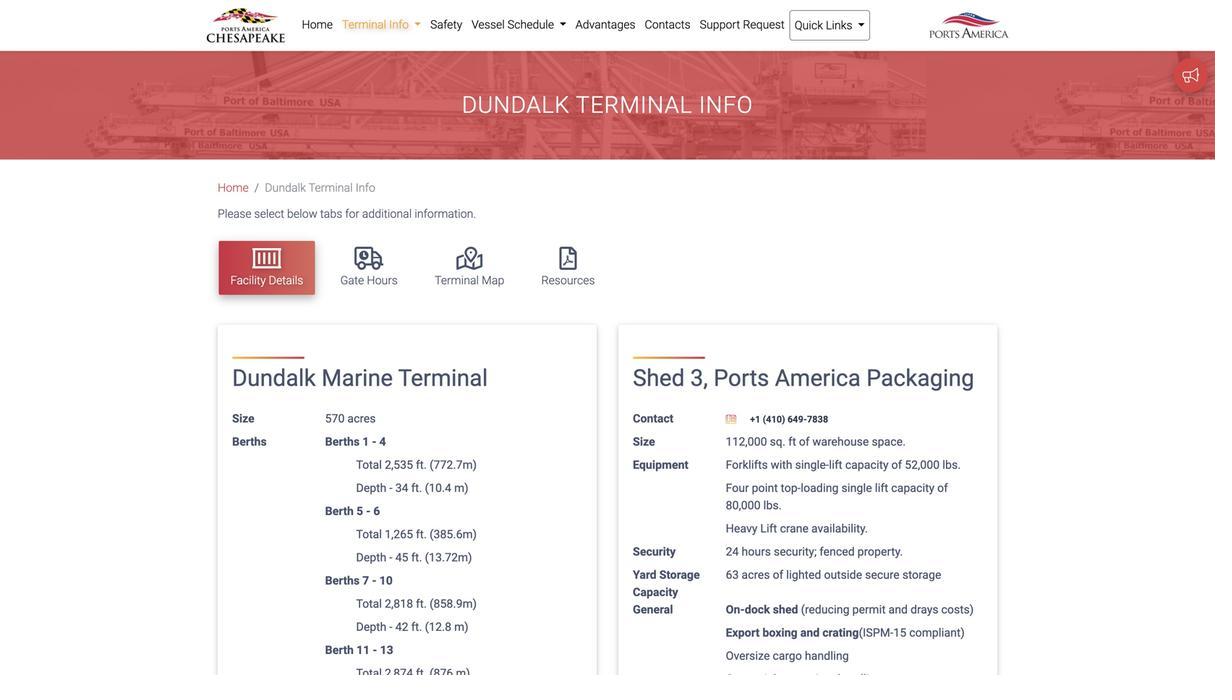 Task type: vqa. For each thing, say whether or not it's contained in the screenshot.
the bottommost lift
yes



Task type: describe. For each thing, give the bounding box(es) containing it.
(858.9m)
[[430, 597, 477, 611]]

112,000 sq. ft of warehouse space.
[[726, 435, 906, 449]]

contacts
[[645, 18, 691, 31]]

marine
[[322, 365, 393, 392]]

facility details link
[[219, 241, 315, 295]]

112,000
[[726, 435, 768, 449]]

secure
[[866, 568, 900, 582]]

- left 42
[[390, 620, 393, 634]]

vessel schedule link
[[467, 10, 571, 39]]

shed 3, ports america packaging
[[633, 365, 975, 392]]

phone office image
[[726, 415, 748, 424]]

depth for depth - 42 ft. (12.8 m)
[[356, 620, 387, 634]]

(12.8
[[425, 620, 452, 634]]

select
[[254, 207, 285, 221]]

63 acres of lighted outside secure storage
[[726, 568, 942, 582]]

america
[[775, 365, 861, 392]]

- left 13
[[373, 643, 377, 657]]

oversize cargo handling
[[726, 649, 849, 663]]

(reducing
[[801, 603, 850, 617]]

dundalk for dundalk marine terminal
[[232, 365, 316, 392]]

ports
[[714, 365, 770, 392]]

total 1,265 ft. (385.6m)
[[356, 528, 477, 541]]

(13.72m)
[[425, 551, 472, 564]]

1,265
[[385, 528, 413, 541]]

- left 34
[[390, 481, 393, 495]]

information.
[[415, 207, 476, 221]]

total for total 1,265 ft. (385.6m)
[[356, 528, 382, 541]]

0 vertical spatial lbs.
[[943, 458, 961, 472]]

space.
[[872, 435, 906, 449]]

24
[[726, 545, 739, 559]]

details
[[269, 274, 303, 287]]

dock
[[745, 603, 770, 617]]

on-dock shed (reducing permit and drays costs)
[[726, 603, 974, 617]]

45
[[396, 551, 409, 564]]

please select below tabs for additional information.
[[218, 207, 476, 221]]

gate hours
[[340, 274, 398, 287]]

of right ft
[[800, 435, 810, 449]]

loading
[[801, 481, 839, 495]]

dundalk for dundalk terminal info
[[265, 181, 306, 195]]

top-
[[781, 481, 801, 495]]

security;
[[774, 545, 817, 559]]

yard storage capacity
[[633, 568, 700, 599]]

links
[[826, 18, 853, 32]]

map
[[482, 274, 505, 287]]

0 vertical spatial capacity
[[846, 458, 889, 472]]

home for right the home link
[[302, 18, 333, 31]]

heavy
[[726, 522, 758, 536]]

5
[[357, 504, 363, 518]]

forklifts with single-lift capacity of 52,000 lbs.
[[726, 458, 961, 472]]

vessel schedule
[[472, 18, 557, 31]]

ft
[[789, 435, 797, 449]]

m) for depth - 34 ft. (10.4 m)
[[455, 481, 469, 495]]

ft. right 2,818
[[416, 597, 427, 611]]

advantages link
[[571, 10, 640, 39]]

terminal map
[[435, 274, 505, 287]]

safety link
[[426, 10, 467, 39]]

total for total 2,535 ft. (772.7m)
[[356, 458, 382, 472]]

1
[[363, 435, 369, 449]]

berth for berth 5 - 6
[[325, 504, 354, 518]]

total 2,818 ft. (858.9m)
[[356, 597, 477, 611]]

depth for depth - 34 ft. (10.4 m)
[[356, 481, 387, 495]]

yard
[[633, 568, 657, 582]]

single
[[842, 481, 873, 495]]

2,818
[[385, 597, 413, 611]]

request
[[743, 18, 785, 31]]

- right 1
[[372, 435, 377, 449]]

+1
[[751, 414, 761, 425]]

export boxing and crating (ispm-15 compliant)
[[726, 626, 965, 640]]

0 horizontal spatial info
[[356, 181, 376, 195]]

+1 (410) 649-7838
[[748, 414, 829, 425]]

depth - 34 ft. (10.4 m)
[[356, 481, 469, 495]]

please
[[218, 207, 252, 221]]

depth - 42 ft. (12.8 m)
[[356, 620, 469, 634]]

property.
[[858, 545, 904, 559]]

11
[[357, 643, 370, 657]]

resources
[[542, 274, 595, 287]]

24 hours security; fenced property.
[[726, 545, 904, 559]]

permit
[[853, 603, 886, 617]]

compliant)
[[910, 626, 965, 640]]

availability.
[[812, 522, 869, 536]]

of left lighted
[[773, 568, 784, 582]]

(385.6m)
[[430, 528, 477, 541]]

3,
[[691, 365, 708, 392]]

berth 11 - 13
[[325, 643, 394, 657]]

- left 45
[[390, 551, 393, 564]]

costs)
[[942, 603, 974, 617]]

four
[[726, 481, 749, 495]]

ft. right 1,265
[[416, 528, 427, 541]]

additional
[[362, 207, 412, 221]]

lbs. inside the four point top-loading single lift capacity of 80,000 lbs.
[[764, 499, 782, 512]]

0 horizontal spatial lift
[[829, 458, 843, 472]]

shed
[[773, 603, 799, 617]]

1 horizontal spatial home link
[[297, 10, 338, 39]]

lift
[[761, 522, 778, 536]]

0 horizontal spatial and
[[801, 626, 820, 640]]

on-
[[726, 603, 745, 617]]

storage
[[660, 568, 700, 582]]

1 horizontal spatial and
[[889, 603, 908, 617]]

of inside the four point top-loading single lift capacity of 80,000 lbs.
[[938, 481, 949, 495]]

outside
[[825, 568, 863, 582]]

packaging
[[867, 365, 975, 392]]

570 acres
[[325, 412, 376, 426]]

home for the home link to the bottom
[[218, 181, 249, 195]]

52,000
[[905, 458, 940, 472]]



Task type: locate. For each thing, give the bounding box(es) containing it.
total 2,535 ft. (772.7m)
[[356, 458, 477, 472]]

1 horizontal spatial lbs.
[[943, 458, 961, 472]]

acres up 1
[[348, 412, 376, 426]]

2,535
[[385, 458, 413, 472]]

contacts link
[[640, 10, 696, 39]]

home left terminal info
[[302, 18, 333, 31]]

m)
[[455, 481, 469, 495], [455, 620, 469, 634]]

2 vertical spatial total
[[356, 597, 382, 611]]

total down "6"
[[356, 528, 382, 541]]

quick
[[795, 18, 824, 32]]

1 vertical spatial total
[[356, 528, 382, 541]]

sq.
[[770, 435, 786, 449]]

ft. right 2,535
[[416, 458, 427, 472]]

vessel
[[472, 18, 505, 31]]

point
[[752, 481, 778, 495]]

hours
[[742, 545, 771, 559]]

fenced
[[820, 545, 855, 559]]

berth left 5
[[325, 504, 354, 518]]

1 vertical spatial dundalk
[[265, 181, 306, 195]]

total for total 2,818 ft. (858.9m)
[[356, 597, 382, 611]]

crane
[[780, 522, 809, 536]]

depth up "6"
[[356, 481, 387, 495]]

1 horizontal spatial size
[[633, 435, 655, 449]]

ft. right 45
[[411, 551, 422, 564]]

0 horizontal spatial lbs.
[[764, 499, 782, 512]]

capacity inside the four point top-loading single lift capacity of 80,000 lbs.
[[892, 481, 935, 495]]

gate
[[340, 274, 364, 287]]

berth for berth 11 - 13
[[325, 643, 354, 657]]

6
[[374, 504, 380, 518]]

0 vertical spatial dundalk
[[462, 91, 570, 118]]

0 horizontal spatial capacity
[[846, 458, 889, 472]]

support request
[[700, 18, 785, 31]]

1 total from the top
[[356, 458, 382, 472]]

terminal map link
[[423, 241, 516, 295]]

m) for depth - 42 ft. (12.8 m)
[[455, 620, 469, 634]]

1 vertical spatial depth
[[356, 551, 387, 564]]

contact
[[633, 412, 674, 426]]

1 vertical spatial m)
[[455, 620, 469, 634]]

capacity up single
[[846, 458, 889, 472]]

13
[[380, 643, 394, 657]]

acres down 'hours'
[[742, 568, 770, 582]]

safety
[[431, 18, 463, 31]]

0 horizontal spatial home
[[218, 181, 249, 195]]

facility
[[231, 274, 266, 287]]

2 depth from the top
[[356, 551, 387, 564]]

1 vertical spatial capacity
[[892, 481, 935, 495]]

1 horizontal spatial capacity
[[892, 481, 935, 495]]

total down the 7
[[356, 597, 382, 611]]

depth for depth - 45 ft. (13.72m)
[[356, 551, 387, 564]]

1 horizontal spatial lift
[[875, 481, 889, 495]]

0 vertical spatial size
[[232, 412, 255, 426]]

1 berth from the top
[[325, 504, 354, 518]]

3 depth from the top
[[356, 620, 387, 634]]

0 horizontal spatial size
[[232, 412, 255, 426]]

support
[[700, 18, 741, 31]]

tab list
[[212, 234, 1010, 302]]

1 horizontal spatial dundalk terminal info
[[462, 91, 754, 118]]

depth - 45 ft. (13.72m)
[[356, 551, 472, 564]]

2 vertical spatial info
[[356, 181, 376, 195]]

lift down warehouse
[[829, 458, 843, 472]]

tabs
[[320, 207, 343, 221]]

for
[[345, 207, 360, 221]]

2 horizontal spatial info
[[699, 91, 754, 118]]

1 vertical spatial berth
[[325, 643, 354, 657]]

0 vertical spatial m)
[[455, 481, 469, 495]]

34
[[396, 481, 409, 495]]

general
[[633, 603, 673, 617]]

acres
[[348, 412, 376, 426], [742, 568, 770, 582]]

equipment
[[633, 458, 689, 472]]

3 total from the top
[[356, 597, 382, 611]]

storage
[[903, 568, 942, 582]]

m) right (12.8
[[455, 620, 469, 634]]

63
[[726, 568, 739, 582]]

capacity down the 52,000
[[892, 481, 935, 495]]

acres for 570
[[348, 412, 376, 426]]

42
[[396, 620, 409, 634]]

depth up '11'
[[356, 620, 387, 634]]

(410)
[[763, 414, 786, 425]]

info
[[389, 18, 409, 31], [699, 91, 754, 118], [356, 181, 376, 195]]

boxing
[[763, 626, 798, 640]]

0 vertical spatial lift
[[829, 458, 843, 472]]

lbs.
[[943, 458, 961, 472], [764, 499, 782, 512]]

home link left terminal info
[[297, 10, 338, 39]]

resources link
[[530, 241, 607, 295]]

10
[[380, 574, 393, 588]]

0 vertical spatial total
[[356, 458, 382, 472]]

0 vertical spatial dundalk terminal info
[[462, 91, 754, 118]]

m) right (10.4
[[455, 481, 469, 495]]

berths for berths 7 - 10
[[325, 574, 360, 588]]

advantages
[[576, 18, 636, 31]]

1 vertical spatial info
[[699, 91, 754, 118]]

1 horizontal spatial home
[[302, 18, 333, 31]]

0 horizontal spatial home link
[[218, 181, 249, 195]]

berth
[[325, 504, 354, 518], [325, 643, 354, 657]]

crating
[[823, 626, 859, 640]]

depth up the 7
[[356, 551, 387, 564]]

7
[[363, 574, 369, 588]]

home link up please
[[218, 181, 249, 195]]

total
[[356, 458, 382, 472], [356, 528, 382, 541], [356, 597, 382, 611]]

with
[[771, 458, 793, 472]]

2 m) from the top
[[455, 620, 469, 634]]

warehouse
[[813, 435, 869, 449]]

size
[[232, 412, 255, 426], [633, 435, 655, 449]]

of down the 52,000
[[938, 481, 949, 495]]

1 vertical spatial home link
[[218, 181, 249, 195]]

ft. right 34
[[411, 481, 422, 495]]

2 vertical spatial depth
[[356, 620, 387, 634]]

berth left '11'
[[325, 643, 354, 657]]

home up please
[[218, 181, 249, 195]]

lighted
[[787, 568, 822, 582]]

570
[[325, 412, 345, 426]]

lbs. down point
[[764, 499, 782, 512]]

0 vertical spatial acres
[[348, 412, 376, 426]]

facility details
[[231, 274, 303, 287]]

2 berth from the top
[[325, 643, 354, 657]]

1 horizontal spatial info
[[389, 18, 409, 31]]

lift
[[829, 458, 843, 472], [875, 481, 889, 495]]

berths for berths 1 - 4
[[325, 435, 360, 449]]

lbs. right the 52,000
[[943, 458, 961, 472]]

0 horizontal spatial dundalk terminal info
[[265, 181, 376, 195]]

1 vertical spatial lbs.
[[764, 499, 782, 512]]

tab list containing facility details
[[212, 234, 1010, 302]]

of
[[800, 435, 810, 449], [892, 458, 903, 472], [938, 481, 949, 495], [773, 568, 784, 582]]

of down space.
[[892, 458, 903, 472]]

total down 1
[[356, 458, 382, 472]]

2 vertical spatial dundalk
[[232, 365, 316, 392]]

berths 7 - 10
[[325, 574, 393, 588]]

- right the 7
[[372, 574, 377, 588]]

0 horizontal spatial acres
[[348, 412, 376, 426]]

4
[[380, 435, 386, 449]]

0 vertical spatial info
[[389, 18, 409, 31]]

1 vertical spatial size
[[633, 435, 655, 449]]

single-
[[796, 458, 829, 472]]

and down (reducing
[[801, 626, 820, 640]]

1 vertical spatial lift
[[875, 481, 889, 495]]

acres for 63
[[742, 568, 770, 582]]

four point top-loading single lift capacity of 80,000 lbs.
[[726, 481, 949, 512]]

0 vertical spatial and
[[889, 603, 908, 617]]

- left "6"
[[366, 504, 371, 518]]

1 horizontal spatial acres
[[742, 568, 770, 582]]

shed
[[633, 365, 685, 392]]

and up "15"
[[889, 603, 908, 617]]

dundalk
[[462, 91, 570, 118], [265, 181, 306, 195], [232, 365, 316, 392]]

7838
[[808, 414, 829, 425]]

quick links link
[[790, 10, 871, 41]]

lift right single
[[875, 481, 889, 495]]

berth 5 - 6
[[325, 504, 380, 518]]

security
[[633, 545, 676, 559]]

quick links
[[795, 18, 856, 32]]

0 vertical spatial depth
[[356, 481, 387, 495]]

capacity
[[633, 585, 679, 599]]

1 vertical spatial home
[[218, 181, 249, 195]]

0 vertical spatial home
[[302, 18, 333, 31]]

berths for berths
[[232, 435, 267, 449]]

0 vertical spatial home link
[[297, 10, 338, 39]]

lift inside the four point top-loading single lift capacity of 80,000 lbs.
[[875, 481, 889, 495]]

berths
[[232, 435, 267, 449], [325, 435, 360, 449], [325, 574, 360, 588]]

schedule
[[508, 18, 554, 31]]

1 m) from the top
[[455, 481, 469, 495]]

1 vertical spatial and
[[801, 626, 820, 640]]

0 vertical spatial berth
[[325, 504, 354, 518]]

1 vertical spatial acres
[[742, 568, 770, 582]]

(ispm-
[[859, 626, 894, 640]]

terminal
[[342, 18, 386, 31], [576, 91, 693, 118], [309, 181, 353, 195], [435, 274, 479, 287], [398, 365, 488, 392]]

cargo
[[773, 649, 802, 663]]

ft. right 42
[[411, 620, 422, 634]]

1 vertical spatial dundalk terminal info
[[265, 181, 376, 195]]

2 total from the top
[[356, 528, 382, 541]]

1 depth from the top
[[356, 481, 387, 495]]

oversize
[[726, 649, 770, 663]]



